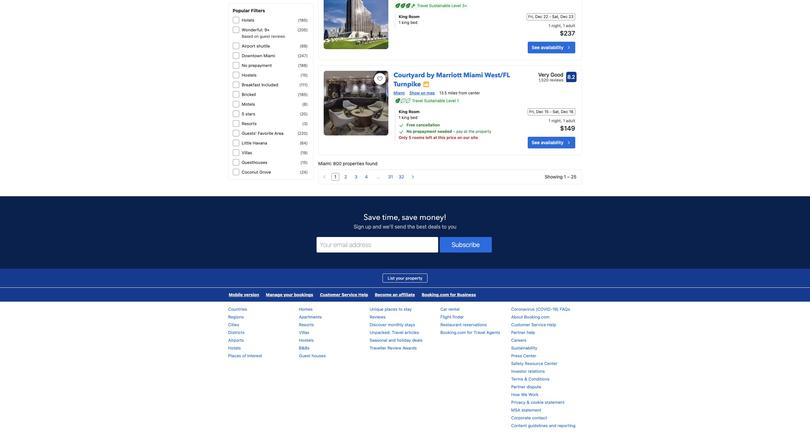 Task type: vqa. For each thing, say whether or not it's contained in the screenshot.
Fri, Dec 22 - Sat, Dec 23
yes



Task type: locate. For each thing, give the bounding box(es) containing it.
1 horizontal spatial and
[[389, 338, 396, 343]]

property inside save time, save money! footer
[[406, 276, 423, 281]]

sustainable
[[429, 3, 451, 8], [424, 98, 445, 103]]

1 horizontal spatial to
[[442, 224, 447, 230]]

(185) up (205)
[[298, 18, 308, 23]]

, for $237
[[561, 23, 562, 28]]

5 right only
[[409, 135, 411, 140]]

prepayment
[[248, 63, 272, 68], [413, 129, 437, 134]]

1 vertical spatial for
[[467, 330, 473, 335]]

1 horizontal spatial help
[[547, 322, 556, 327]]

no for no prepayment needed – pay at the property
[[407, 129, 412, 134]]

1 bed from the top
[[410, 20, 417, 25]]

king inside the 'king room 1 king bed'
[[399, 14, 408, 19]]

1 vertical spatial ,
[[561, 118, 562, 123]]

1 availability from the top
[[541, 44, 564, 50]]

resorts up villas link
[[299, 322, 314, 327]]

1 room from the top
[[409, 14, 420, 19]]

relations
[[528, 369, 545, 374]]

(188)
[[298, 63, 308, 68]]

, up $237
[[561, 23, 562, 28]]

only 5 rooms left at this price on our site
[[399, 135, 478, 140]]

monthly
[[388, 322, 404, 327]]

0 vertical spatial no
[[242, 63, 247, 68]]

0 vertical spatial –
[[453, 129, 455, 134]]

hostels up breakfast
[[242, 72, 257, 78]]

help inside navigation
[[358, 292, 368, 297]]

– left 25 on the top
[[567, 174, 570, 180]]

on for map
[[421, 90, 426, 95]]

1 vertical spatial (185)
[[298, 92, 308, 97]]

prepayment for no prepayment needed – pay at the property
[[413, 129, 437, 134]]

courtyard by marriott miami west/fl turnpike link
[[394, 68, 510, 88]]

1 (185) from the top
[[298, 18, 308, 23]]

room for king room 1 king bed
[[409, 14, 420, 19]]

0 vertical spatial your
[[396, 276, 405, 281]]

customer right "bookings"
[[320, 292, 341, 297]]

for left business
[[450, 292, 456, 297]]

0 horizontal spatial hotels
[[228, 346, 241, 351]]

room down travel sustainable level 3+
[[409, 14, 420, 19]]

0 horizontal spatial your
[[284, 292, 293, 297]]

5 stars
[[242, 111, 255, 116]]

and left reporting
[[549, 423, 556, 428]]

adult
[[566, 23, 575, 28], [566, 118, 575, 123]]

- for $237
[[549, 14, 551, 19]]

homes link
[[299, 307, 313, 312]]

show on map
[[410, 90, 435, 95]]

1 horizontal spatial property
[[476, 129, 491, 134]]

2 horizontal spatial and
[[549, 423, 556, 428]]

sustainable left 3+ in the right top of the page
[[429, 3, 451, 8]]

your
[[396, 276, 405, 281], [284, 292, 293, 297]]

1 night from the top
[[552, 23, 561, 28]]

1 vertical spatial and
[[389, 338, 396, 343]]

1 vertical spatial resorts
[[299, 322, 314, 327]]

1 horizontal spatial on
[[421, 90, 426, 95]]

travel down show
[[412, 98, 423, 103]]

0 vertical spatial service
[[342, 292, 357, 297]]

booking.com down restaurant
[[440, 330, 466, 335]]

king
[[399, 14, 408, 19], [399, 109, 408, 114]]

travel up seasonal and holiday deals link
[[392, 330, 404, 335]]

0 vertical spatial partner
[[511, 330, 526, 335]]

partner down 'terms'
[[511, 384, 526, 390]]

2 , from the top
[[561, 118, 562, 123]]

night down fri, dec 15 - sat, dec 16
[[552, 118, 561, 123]]

left
[[426, 135, 432, 140]]

adult inside 1 night , 1 adult $237
[[566, 23, 575, 28]]

review
[[388, 346, 401, 351]]

0 horizontal spatial no
[[242, 63, 247, 68]]

- right 22
[[549, 14, 551, 19]]

0 vertical spatial see availability
[[532, 44, 564, 50]]

and up traveller review awards link on the bottom of the page
[[389, 338, 396, 343]]

0 horizontal spatial miami
[[264, 53, 275, 58]]

hilton miami downtown image
[[324, 0, 388, 49]]

on down pay
[[457, 135, 462, 140]]

king for king room 1 king bed
[[399, 14, 408, 19]]

very good element
[[538, 71, 564, 78]]

service
[[342, 292, 357, 297], [532, 322, 546, 327]]

the
[[469, 129, 475, 134], [408, 224, 415, 230]]

0 vertical spatial villas
[[242, 150, 252, 155]]

1 horizontal spatial the
[[469, 129, 475, 134]]

to left you
[[442, 224, 447, 230]]

night inside 1 night , 1 adult $237
[[552, 23, 561, 28]]

0 vertical spatial hostels
[[242, 72, 257, 78]]

sat, right 15
[[553, 109, 560, 114]]

(8)
[[302, 102, 308, 107]]

2 vertical spatial booking.com
[[440, 330, 466, 335]]

list your property
[[388, 276, 423, 281]]

1 horizontal spatial customer service help link
[[511, 322, 556, 327]]

1 vertical spatial &
[[527, 400, 530, 405]]

for inside car rental flight finder restaurant reservations booking.com for travel agents
[[467, 330, 473, 335]]

0 vertical spatial sat,
[[552, 14, 559, 19]]

hotels down 'popular filters' at the left of the page
[[242, 17, 254, 23]]

(3)
[[302, 121, 308, 126]]

level
[[452, 3, 461, 8], [446, 98, 456, 103]]

& up partner dispute link
[[524, 377, 527, 382]]

the down save
[[408, 224, 415, 230]]

no down downtown
[[242, 63, 247, 68]]

1 vertical spatial see
[[532, 140, 540, 145]]

scored 8.2 element
[[566, 72, 577, 82]]

0 vertical spatial statement
[[545, 400, 565, 405]]

deals down money!
[[428, 224, 441, 230]]

0 vertical spatial at
[[464, 129, 468, 134]]

courtyard by marriott miami west/fl turnpike image
[[324, 71, 388, 135]]

property up affiliate at the bottom of the page
[[406, 276, 423, 281]]

adult for $237
[[566, 23, 575, 28]]

1 horizontal spatial resorts
[[299, 322, 314, 327]]

5 left stars
[[242, 111, 244, 116]]

0 vertical spatial booking.com
[[422, 292, 449, 297]]

1 king from the top
[[402, 20, 409, 25]]

1 vertical spatial prepayment
[[413, 129, 437, 134]]

23
[[569, 14, 574, 19]]

your for bookings
[[284, 292, 293, 297]]

mobile version link
[[226, 288, 262, 302]]

adult inside 1 night , 1 adult $149
[[566, 118, 575, 123]]

reviews for good
[[550, 77, 564, 82]]

2 see availability link from the top
[[528, 137, 575, 149]]

villas down 'little'
[[242, 150, 252, 155]]

Your email address email field
[[317, 237, 438, 253]]

1 king room link from the top
[[399, 14, 508, 20]]

– left pay
[[453, 129, 455, 134]]

property up the site
[[476, 129, 491, 134]]

(185) down (111)
[[298, 92, 308, 97]]

(15)
[[301, 73, 308, 78], [301, 160, 308, 165]]

fri, left 15
[[529, 109, 535, 114]]

help left become
[[358, 292, 368, 297]]

1 horizontal spatial no
[[407, 129, 412, 134]]

prepayment down free cancellation
[[413, 129, 437, 134]]

0 vertical spatial see
[[532, 44, 540, 50]]

on left "map"
[[421, 90, 426, 95]]

you
[[448, 224, 456, 230]]

0 vertical spatial -
[[549, 14, 551, 19]]

awards
[[403, 346, 417, 351]]

1 vertical spatial fri,
[[529, 109, 535, 114]]

2 see from the top
[[532, 140, 540, 145]]

travel inside unique places to stay reviews discover monthly stays unpacked: travel articles seasonal and holiday deals traveller review awards
[[392, 330, 404, 335]]

see
[[532, 44, 540, 50], [532, 140, 540, 145]]

customer up partner help link
[[511, 322, 530, 327]]

sustainable for 1
[[424, 98, 445, 103]]

0 horizontal spatial the
[[408, 224, 415, 230]]

and inside save time, save money! sign up and we'll send the best deals to you
[[373, 224, 381, 230]]

1 vertical spatial property
[[406, 276, 423, 281]]

to left stay
[[399, 307, 403, 312]]

statement right cookie
[[545, 400, 565, 405]]

no down free
[[407, 129, 412, 134]]

– inside page region
[[567, 174, 570, 180]]

, for $149
[[561, 118, 562, 123]]

see availability for $149
[[532, 140, 564, 145]]

0 vertical spatial center
[[523, 353, 536, 358]]

2 vertical spatial and
[[549, 423, 556, 428]]

holiday
[[397, 338, 411, 343]]

availability for $149
[[541, 140, 564, 145]]

0 vertical spatial bed
[[410, 20, 417, 25]]

bed inside the 'king room 1 king bed'
[[410, 20, 417, 25]]

booking.com inside navigation
[[422, 292, 449, 297]]

navigation containing mobile version
[[226, 288, 480, 302]]

west/fl
[[485, 71, 510, 79]]

center up relations
[[544, 361, 558, 366]]

at right left
[[433, 135, 437, 140]]

1 vertical spatial –
[[567, 174, 570, 180]]

seasonal and holiday deals link
[[370, 338, 423, 343]]

showing
[[545, 174, 563, 180]]

1 see availability from the top
[[532, 44, 564, 50]]

1 vertical spatial sustainable
[[424, 98, 445, 103]]

0 vertical spatial level
[[452, 3, 461, 8]]

0 vertical spatial property
[[476, 129, 491, 134]]

prepayment for no prepayment
[[248, 63, 272, 68]]

car rental link
[[440, 307, 460, 312]]

3
[[355, 174, 358, 180]]

cookie
[[531, 400, 544, 405]]

1 adult from the top
[[566, 23, 575, 28]]

1 vertical spatial king room link
[[399, 109, 508, 115]]

travel down reservations
[[474, 330, 485, 335]]

group containing 1
[[319, 171, 419, 183]]

0 horizontal spatial hostels
[[242, 72, 257, 78]]

list your property link
[[383, 274, 428, 283]]

at right pay
[[464, 129, 468, 134]]

sat, right 22
[[552, 14, 559, 19]]

sat, for $237
[[552, 14, 559, 19]]

the up the site
[[469, 129, 475, 134]]

1 vertical spatial customer
[[511, 322, 530, 327]]

corporate contact link
[[511, 415, 547, 421]]

0 vertical spatial king room link
[[399, 14, 508, 20]]

1 horizontal spatial prepayment
[[413, 129, 437, 134]]

countries regions cities districts airports hotels places of interest
[[228, 307, 262, 358]]

2 room from the top
[[409, 109, 420, 114]]

0 horizontal spatial –
[[453, 129, 455, 134]]

1 vertical spatial -
[[550, 109, 552, 114]]

…
[[377, 174, 380, 180]]

0 horizontal spatial on
[[254, 34, 259, 39]]

see for $149
[[532, 140, 540, 145]]

navigation
[[226, 288, 480, 302]]

0 vertical spatial king
[[402, 20, 409, 25]]

0 horizontal spatial customer
[[320, 292, 341, 297]]

1 vertical spatial booking.com
[[524, 314, 550, 320]]

0 horizontal spatial resorts
[[242, 121, 257, 126]]

1 button
[[332, 173, 339, 181]]

- right 15
[[550, 109, 552, 114]]

see availability down 1 night , 1 adult $149
[[532, 140, 564, 145]]

(185) for brickell
[[298, 92, 308, 97]]

level down miles
[[446, 98, 456, 103]]

0 vertical spatial room
[[409, 14, 420, 19]]

see availability link
[[528, 42, 575, 53], [528, 137, 575, 149]]

reviews
[[271, 34, 285, 39], [550, 77, 564, 82]]

0 vertical spatial sustainable
[[429, 3, 451, 8]]

2 (185) from the top
[[298, 92, 308, 97]]

2 king room link from the top
[[399, 109, 508, 115]]

0 vertical spatial on
[[254, 34, 259, 39]]

room up 1 king bed
[[409, 109, 420, 114]]

booking.com up the car
[[422, 292, 449, 297]]

0 vertical spatial help
[[358, 292, 368, 297]]

room inside the 'king room 1 king bed'
[[409, 14, 420, 19]]

1 vertical spatial no
[[407, 129, 412, 134]]

center up resource
[[523, 353, 536, 358]]

night inside 1 night , 1 adult $149
[[552, 118, 561, 123]]

fri,
[[528, 14, 534, 19], [529, 109, 535, 114]]

1 horizontal spatial statement
[[545, 400, 565, 405]]

hostels up "b&bs"
[[299, 338, 314, 343]]

1 inside button
[[334, 174, 336, 180]]

1 see from the top
[[532, 44, 540, 50]]

help down 19)
[[547, 322, 556, 327]]

see availability link down 1 night , 1 adult $237
[[528, 42, 575, 53]]

partner up careers
[[511, 330, 526, 335]]

customer inside coronavirus (covid-19) faqs about booking.com customer service help partner help careers sustainability press center safety resource center investor relations terms & conditions partner dispute how we work privacy & cookie statement msa statement corporate contact content guidelines and reporting
[[511, 322, 530, 327]]

, inside 1 night , 1 adult $237
[[561, 23, 562, 28]]

seasonal
[[370, 338, 387, 343]]

guests'
[[242, 131, 257, 136]]

price
[[447, 135, 456, 140]]

0 horizontal spatial customer service help link
[[317, 288, 371, 302]]

2 availability from the top
[[541, 140, 564, 145]]

free cancellation
[[407, 123, 440, 128]]

for down reservations
[[467, 330, 473, 335]]

fri, left 22
[[528, 14, 534, 19]]

your right list
[[396, 276, 405, 281]]

see availability down 1 night , 1 adult $237
[[532, 44, 564, 50]]

no
[[242, 63, 247, 68], [407, 129, 412, 134]]

32
[[399, 174, 404, 180]]

2 (15) from the top
[[301, 160, 308, 165]]

room for king room
[[409, 109, 420, 114]]

1 vertical spatial night
[[552, 118, 561, 123]]

2 adult from the top
[[566, 118, 575, 123]]

help inside coronavirus (covid-19) faqs about booking.com customer service help partner help careers sustainability press center safety resource center investor relations terms & conditions partner dispute how we work privacy & cookie statement msa statement corporate contact content guidelines and reporting
[[547, 322, 556, 327]]

reviews inside 'very good 1,520 reviews'
[[550, 77, 564, 82]]

0 vertical spatial reviews
[[271, 34, 285, 39]]

1 vertical spatial hostels
[[299, 338, 314, 343]]

availability down 1 night , 1 adult $149
[[541, 140, 564, 145]]

help
[[358, 292, 368, 297], [547, 322, 556, 327]]

houses
[[312, 353, 326, 358]]

homes
[[299, 307, 313, 312]]

(15) up (111)
[[301, 73, 308, 78]]

service inside customer service help link
[[342, 292, 357, 297]]

king inside the 'king room 1 king bed'
[[402, 20, 409, 25]]

1 vertical spatial help
[[547, 322, 556, 327]]

0 horizontal spatial prepayment
[[248, 63, 272, 68]]

0 horizontal spatial statement
[[522, 408, 541, 413]]

travel
[[417, 3, 428, 8], [412, 98, 423, 103], [392, 330, 404, 335], [474, 330, 485, 335]]

reviews right 1,520
[[550, 77, 564, 82]]

no for no prepayment
[[242, 63, 247, 68]]

restaurant reservations link
[[440, 322, 487, 327]]

deals inside unique places to stay reviews discover monthly stays unpacked: travel articles seasonal and holiday deals traveller review awards
[[412, 338, 423, 343]]

adult up $149
[[566, 118, 575, 123]]

0 horizontal spatial 5
[[242, 111, 244, 116]]

guest
[[299, 353, 311, 358]]

deals down articles at the bottom of the page
[[412, 338, 423, 343]]

1 king from the top
[[399, 14, 408, 19]]

sustainable down "map"
[[424, 98, 445, 103]]

& up msa statement link
[[527, 400, 530, 405]]

0 vertical spatial night
[[552, 23, 561, 28]]

4 button
[[363, 173, 370, 181]]

customer inside navigation
[[320, 292, 341, 297]]

miami down shuttle
[[264, 53, 275, 58]]

0 vertical spatial ,
[[561, 23, 562, 28]]

popular
[[233, 8, 250, 13]]

king room link down 3+ in the right top of the page
[[399, 14, 508, 20]]

dec left 22
[[535, 14, 542, 19]]

1 vertical spatial (15)
[[301, 160, 308, 165]]

see availability link down 1 night , 1 adult $149
[[528, 137, 575, 149]]

availability down 1 night , 1 adult $237
[[541, 44, 564, 50]]

adult for $149
[[566, 118, 575, 123]]

night for $149
[[552, 118, 561, 123]]

king room link for $237
[[399, 14, 508, 20]]

dec left 23
[[561, 14, 568, 19]]

king room link down miles
[[399, 109, 508, 115]]

reviews right guest
[[271, 34, 285, 39]]

0 vertical spatial and
[[373, 224, 381, 230]]

guesthouses
[[242, 160, 267, 165]]

0 vertical spatial deals
[[428, 224, 441, 230]]

see for $237
[[532, 44, 540, 50]]

grove
[[260, 169, 271, 175]]

rental
[[449, 307, 460, 312]]

1 (15) from the top
[[301, 73, 308, 78]]

hotels up places on the bottom left of page
[[228, 346, 241, 351]]

coronavirus
[[511, 307, 535, 312]]

, inside 1 night , 1 adult $149
[[561, 118, 562, 123]]

1 vertical spatial miami
[[463, 71, 483, 79]]

1 vertical spatial king
[[402, 115, 409, 120]]

booking.com down coronavirus (covid-19) faqs "link"
[[524, 314, 550, 320]]

level left 3+ in the right top of the page
[[452, 3, 461, 8]]

0 horizontal spatial deals
[[412, 338, 423, 343]]

places
[[385, 307, 398, 312]]

miami up "center"
[[463, 71, 483, 79]]

-
[[549, 14, 551, 19], [550, 109, 552, 114]]

2 night from the top
[[552, 118, 561, 123]]

2 king from the top
[[399, 109, 408, 114]]

1 horizontal spatial deals
[[428, 224, 441, 230]]

0 horizontal spatial service
[[342, 292, 357, 297]]

booking.com
[[422, 292, 449, 297], [524, 314, 550, 320], [440, 330, 466, 335]]

(15) down (19)
[[301, 160, 308, 165]]

msa statement link
[[511, 408, 541, 413]]

adult up $237
[[566, 23, 575, 28]]

prepayment down downtown miami
[[248, 63, 272, 68]]

1 vertical spatial king
[[399, 109, 408, 114]]

resorts up guests'
[[242, 121, 257, 126]]

content
[[511, 423, 527, 428]]

statement up corporate contact 'link'
[[522, 408, 541, 413]]

reporting
[[558, 423, 576, 428]]

1 vertical spatial to
[[399, 307, 403, 312]]

0 horizontal spatial villas
[[242, 150, 252, 155]]

customer
[[320, 292, 341, 297], [511, 322, 530, 327]]

stay
[[404, 307, 412, 312]]

see availability
[[532, 44, 564, 50], [532, 140, 564, 145]]

guest
[[260, 34, 270, 39]]

1 vertical spatial reviews
[[550, 77, 564, 82]]

mobile
[[229, 292, 243, 297]]

careers
[[511, 338, 527, 343]]

1 see availability link from the top
[[528, 42, 575, 53]]

1 vertical spatial center
[[544, 361, 558, 366]]

night down fri, dec 22 - sat, dec 23
[[552, 23, 561, 28]]

and right up
[[373, 224, 381, 230]]

0 horizontal spatial at
[[433, 135, 437, 140]]

1 , from the top
[[561, 23, 562, 28]]

see availability for $237
[[532, 44, 564, 50]]

property
[[476, 129, 491, 134], [406, 276, 423, 281]]

1 horizontal spatial hostels
[[299, 338, 314, 343]]

miami down turnpike
[[394, 90, 405, 95]]

courtyard by marriott miami west/fl turnpike
[[394, 71, 510, 88]]

1 horizontal spatial for
[[467, 330, 473, 335]]

traveller review awards link
[[370, 346, 417, 351]]

2 horizontal spatial miami
[[463, 71, 483, 79]]

2 see availability from the top
[[532, 140, 564, 145]]

unique places to stay link
[[370, 307, 412, 312]]

your right manage at bottom
[[284, 292, 293, 297]]

, up $149
[[561, 118, 562, 123]]

on for guest
[[254, 34, 259, 39]]

1 vertical spatial the
[[408, 224, 415, 230]]

booking.com inside coronavirus (covid-19) faqs about booking.com customer service help partner help careers sustainability press center safety resource center investor relations terms & conditions partner dispute how we work privacy & cookie statement msa statement corporate contact content guidelines and reporting
[[524, 314, 550, 320]]

on down wonderful: 9+
[[254, 34, 259, 39]]

villas up "hostels" link
[[299, 330, 309, 335]]

(covid-
[[536, 307, 553, 312]]

22
[[544, 14, 548, 19]]

group
[[319, 171, 419, 183]]

dec
[[535, 14, 542, 19], [561, 14, 568, 19], [536, 109, 543, 114], [561, 109, 568, 114]]

13.5
[[439, 91, 447, 96]]

downtown
[[242, 53, 262, 58]]



Task type: describe. For each thing, give the bounding box(es) containing it.
group inside page region
[[319, 171, 419, 183]]

faqs
[[560, 307, 570, 312]]

reservations
[[463, 322, 487, 327]]

investor
[[511, 369, 527, 374]]

(185) for hotels
[[298, 18, 308, 23]]

corporate
[[511, 415, 531, 421]]

up
[[365, 224, 371, 230]]

booking.com inside car rental flight finder restaurant reservations booking.com for travel agents
[[440, 330, 466, 335]]

1 inside the 'king room 1 king bed'
[[399, 20, 401, 25]]

travel up the 'king room 1 king bed'
[[417, 3, 428, 8]]

hotels inside countries regions cities districts airports hotels places of interest
[[228, 346, 241, 351]]

site
[[471, 135, 478, 140]]

coronavirus (covid-19) faqs about booking.com customer service help partner help careers sustainability press center safety resource center investor relations terms & conditions partner dispute how we work privacy & cookie statement msa statement corporate contact content guidelines and reporting
[[511, 307, 576, 428]]

13.5 miles from center
[[439, 91, 480, 96]]

32 button
[[397, 173, 406, 181]]

1 night , 1 adult $237
[[549, 23, 575, 37]]

0 vertical spatial miami
[[264, 53, 275, 58]]

airports
[[228, 338, 244, 343]]

flight
[[440, 314, 451, 320]]

19)
[[553, 307, 559, 312]]

save time, save money! footer
[[0, 196, 810, 441]]

showing 1 – 25
[[545, 174, 577, 180]]

unpacked:
[[370, 330, 391, 335]]

manage your bookings link
[[263, 288, 316, 302]]

about booking.com link
[[511, 314, 550, 320]]

see availability link for $237
[[528, 42, 575, 53]]

sustainable for 3+
[[429, 3, 451, 8]]

1 partner from the top
[[511, 330, 526, 335]]

send
[[395, 224, 406, 230]]

press
[[511, 353, 522, 358]]

districts
[[228, 330, 244, 335]]

and inside unique places to stay reviews discover monthly stays unpacked: travel articles seasonal and holiday deals traveller review awards
[[389, 338, 396, 343]]

properties
[[343, 161, 364, 166]]

0 vertical spatial &
[[524, 377, 527, 382]]

for inside navigation
[[450, 292, 456, 297]]

(15) for guesthouses
[[301, 160, 308, 165]]

(64)
[[300, 141, 308, 146]]

deals inside save time, save money! sign up and we'll send the best deals to you
[[428, 224, 441, 230]]

b&bs
[[299, 346, 310, 351]]

travel sustainable level 3+
[[417, 3, 467, 8]]

needed
[[437, 129, 452, 134]]

guest houses link
[[299, 353, 326, 358]]

navigation inside save time, save money! footer
[[226, 288, 480, 302]]

safety
[[511, 361, 524, 366]]

map
[[427, 90, 435, 95]]

breakfast
[[242, 82, 260, 87]]

1 horizontal spatial miami
[[394, 90, 405, 95]]

(15) for hostels
[[301, 73, 308, 78]]

work
[[528, 392, 539, 397]]

stars
[[246, 111, 255, 116]]

2 vertical spatial on
[[457, 135, 462, 140]]

25
[[571, 174, 577, 180]]

very good 1,520 reviews
[[538, 72, 564, 82]]

places of interest link
[[228, 353, 262, 358]]

(19)
[[301, 150, 308, 155]]

wonderful:
[[242, 27, 263, 32]]

villas inside homes apartments resorts villas hostels b&bs guest houses
[[299, 330, 309, 335]]

your for property
[[396, 276, 405, 281]]

king room link for $149
[[399, 109, 508, 115]]

see availability link for $149
[[528, 137, 575, 149]]

to inside unique places to stay reviews discover monthly stays unpacked: travel articles seasonal and holiday deals traveller review awards
[[399, 307, 403, 312]]

2 king from the top
[[402, 115, 409, 120]]

coronavirus (covid-19) faqs link
[[511, 307, 570, 312]]

manage
[[266, 292, 282, 297]]

places
[[228, 353, 241, 358]]

night for $237
[[552, 23, 561, 28]]

finder
[[453, 314, 464, 320]]

0 horizontal spatial center
[[523, 353, 536, 358]]

1 vertical spatial at
[[433, 135, 437, 140]]

(220)
[[298, 131, 308, 136]]

reviews for on
[[271, 34, 285, 39]]

terms & conditions link
[[511, 377, 550, 382]]

press center link
[[511, 353, 536, 358]]

2 bed from the top
[[410, 115, 417, 120]]

king room 1 king bed
[[399, 14, 420, 25]]

this property is part of our preferred partner program. it's committed to providing excellent service and good value. it'll pay us a higher commission if you make a booking. image
[[423, 81, 430, 88]]

0 vertical spatial hotels
[[242, 17, 254, 23]]

0 vertical spatial the
[[469, 129, 475, 134]]

little
[[242, 140, 252, 146]]

terms
[[511, 377, 523, 382]]

partner dispute link
[[511, 384, 541, 390]]

msa
[[511, 408, 520, 413]]

(24)
[[300, 170, 308, 175]]

miami inside courtyard by marriott miami west/fl turnpike
[[463, 71, 483, 79]]

articles
[[405, 330, 419, 335]]

hotels link
[[228, 346, 241, 351]]

popular filters
[[233, 8, 265, 13]]

$149
[[560, 125, 575, 132]]

dec left 16
[[561, 109, 568, 114]]

by
[[427, 71, 435, 79]]

customer service help link for become an affiliate
[[317, 288, 371, 302]]

the inside save time, save money! sign up and we'll send the best deals to you
[[408, 224, 415, 230]]

to inside save time, save money! sign up and we'll send the best deals to you
[[442, 224, 447, 230]]

level for 3+
[[452, 3, 461, 8]]

sat, for $149
[[553, 109, 560, 114]]

districts link
[[228, 330, 244, 335]]

customer service help link for partner help
[[511, 322, 556, 327]]

cancellation
[[416, 123, 440, 128]]

- for $149
[[550, 109, 552, 114]]

shuttle
[[256, 43, 270, 49]]

privacy & cookie statement link
[[511, 400, 565, 405]]

and inside coronavirus (covid-19) faqs about booking.com customer service help partner help careers sustainability press center safety resource center investor relations terms & conditions partner dispute how we work privacy & cookie statement msa statement corporate contact content guidelines and reporting
[[549, 423, 556, 428]]

reviews
[[370, 314, 386, 320]]

hostels inside homes apartments resorts villas hostels b&bs guest houses
[[299, 338, 314, 343]]

countries link
[[228, 307, 247, 312]]

filters
[[251, 8, 265, 13]]

become an affiliate
[[375, 292, 415, 297]]

car
[[440, 307, 447, 312]]

fri, for $237
[[528, 14, 534, 19]]

we
[[521, 392, 527, 397]]

sign
[[354, 224, 364, 230]]

fri, dec 15 - sat, dec 16
[[529, 109, 574, 114]]

service inside coronavirus (covid-19) faqs about booking.com customer service help partner help careers sustainability press center safety resource center investor relations terms & conditions partner dispute how we work privacy & cookie statement msa statement corporate contact content guidelines and reporting
[[532, 322, 546, 327]]

countries
[[228, 307, 247, 312]]

travel inside car rental flight finder restaurant reservations booking.com for travel agents
[[474, 330, 485, 335]]

an
[[393, 292, 398, 297]]

partner help link
[[511, 330, 535, 335]]

become an affiliate link
[[372, 288, 418, 302]]

unique
[[370, 307, 384, 312]]

page region
[[318, 170, 582, 184]]

best
[[416, 224, 427, 230]]

this property is part of our preferred partner program. it's committed to providing excellent service and good value. it'll pay us a higher commission if you make a booking. image
[[423, 81, 430, 88]]

investor relations link
[[511, 369, 545, 374]]

1 king bed
[[399, 115, 417, 120]]

mobile version
[[229, 292, 259, 297]]

area
[[275, 131, 284, 136]]

save time, save money! sign up and we'll send the best deals to you
[[354, 212, 456, 230]]

dec left 15
[[536, 109, 543, 114]]

miles
[[448, 91, 458, 96]]

availability for $237
[[541, 44, 564, 50]]

downtown miami
[[242, 53, 275, 58]]

0 vertical spatial resorts
[[242, 121, 257, 126]]

1 horizontal spatial at
[[464, 129, 468, 134]]

level for 1
[[446, 98, 456, 103]]

fri, for $149
[[529, 109, 535, 114]]

2 partner from the top
[[511, 384, 526, 390]]

dispute
[[527, 384, 541, 390]]

0 vertical spatial 5
[[242, 111, 244, 116]]

b&bs link
[[299, 346, 310, 351]]

king for king room
[[399, 109, 408, 114]]

3 button
[[352, 173, 360, 181]]

1 vertical spatial 5
[[409, 135, 411, 140]]

marriott
[[436, 71, 462, 79]]

resorts inside homes apartments resorts villas hostels b&bs guest houses
[[299, 322, 314, 327]]

found
[[366, 161, 378, 166]]

privacy
[[511, 400, 526, 405]]

wonderful: 9+
[[242, 27, 270, 32]]

bookings
[[294, 292, 313, 297]]



